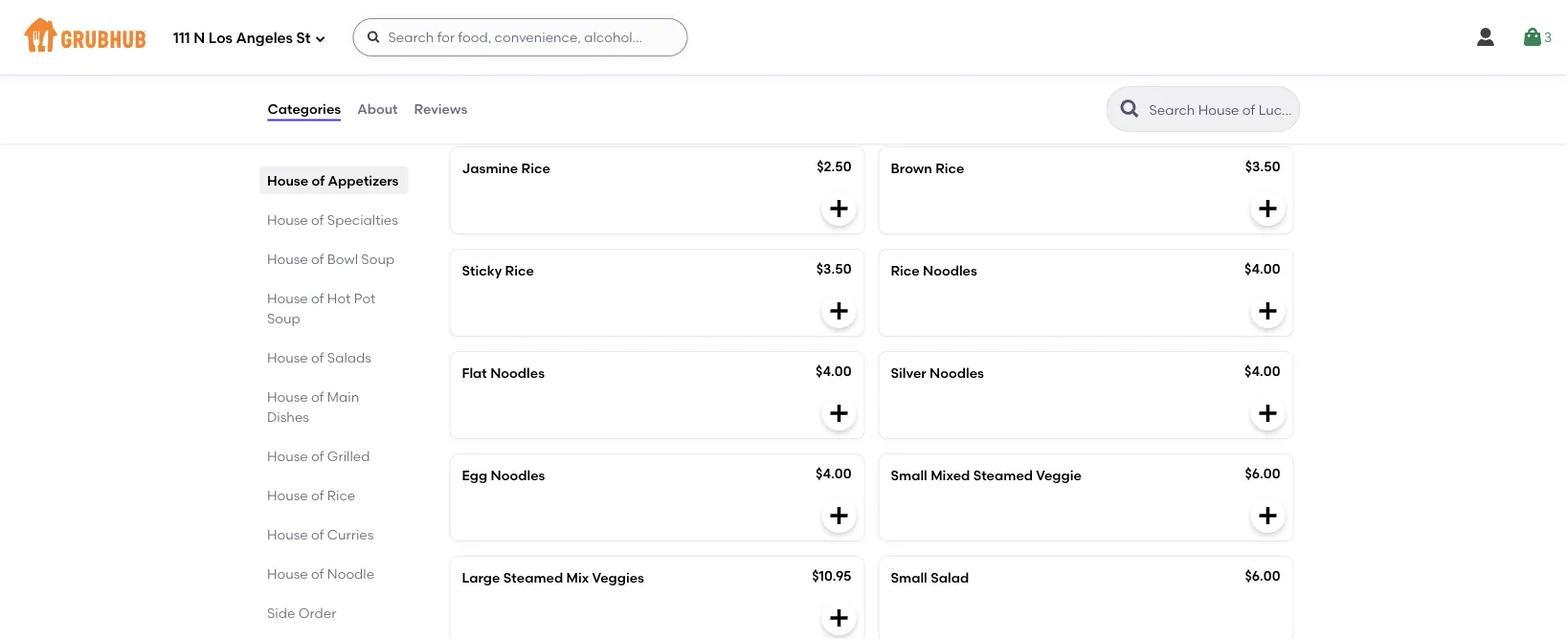 Task type: describe. For each thing, give the bounding box(es) containing it.
jasmine
[[462, 161, 518, 177]]

n
[[194, 30, 205, 47]]

of for main
[[311, 389, 324, 405]]

mix
[[566, 570, 589, 587]]

svg image for flat noodles
[[828, 402, 851, 425]]

house for house of curries
[[267, 527, 308, 543]]

house of bowl soup tab
[[267, 249, 401, 269]]

house of rice
[[267, 487, 355, 504]]

main
[[327, 389, 359, 405]]

appetizers
[[328, 172, 398, 189]]

egg noodles
[[462, 468, 545, 484]]

svg image for small mixed steamed veggie
[[1257, 505, 1280, 528]]

duck broth soup,bean spout with rice noodle and duck sliced. button
[[451, 0, 864, 43]]

spout
[[609, 0, 645, 3]]

side order side order
[[447, 82, 554, 123]]

house of curries
[[267, 527, 373, 543]]

svg image for silver noodles
[[1257, 402, 1280, 425]]

angeles
[[236, 30, 293, 47]]

house of noodle tab
[[267, 564, 401, 584]]

svg image for egg noodles
[[828, 505, 851, 528]]

noodles for rice noodles
[[923, 263, 978, 279]]

main navigation navigation
[[0, 0, 1568, 75]]

grilled
[[327, 448, 369, 464]]

1 vertical spatial side
[[447, 109, 471, 123]]

3 button
[[1521, 20, 1552, 55]]

broth
[[498, 0, 534, 3]]

house of grilled
[[267, 448, 369, 464]]

soup,bean
[[537, 0, 605, 3]]

of for bowl
[[311, 251, 324, 267]]

rice inside duck broth soup,bean spout with rice noodle and duck sliced.
[[679, 0, 707, 3]]

curries
[[327, 527, 373, 543]]

flat noodles
[[462, 366, 545, 382]]

and
[[758, 0, 784, 3]]

of for rice
[[311, 487, 324, 504]]

0 vertical spatial steamed
[[973, 468, 1033, 484]]

duck broth soup,bean spout with rice noodle and duck sliced.
[[462, 0, 821, 22]]

house of noodle
[[267, 566, 374, 582]]

svg image for large steamed mix veggies
[[828, 607, 851, 630]]

house of salads
[[267, 350, 371, 366]]

pot
[[354, 290, 375, 306]]

house for house of hot pot soup
[[267, 290, 308, 306]]

small for small salad
[[891, 570, 928, 587]]

house of main dishes
[[267, 389, 359, 425]]

hot
[[327, 290, 350, 306]]

about button
[[356, 75, 399, 144]]

soup inside house of hot pot soup
[[267, 310, 300, 327]]

$4.00 for egg noodles
[[816, 466, 852, 482]]

categories button
[[267, 75, 342, 144]]

svg image for rice noodles
[[1257, 300, 1280, 323]]

side order
[[267, 605, 336, 621]]

search icon image
[[1119, 98, 1142, 121]]

$4.00 for rice noodles
[[1245, 261, 1281, 277]]

noodles for flat noodles
[[490, 366, 545, 382]]

st
[[296, 30, 311, 47]]

0 vertical spatial soup
[[361, 251, 394, 267]]

side order tab
[[267, 603, 401, 623]]

house of appetizers
[[267, 172, 398, 189]]

house for house of appetizers
[[267, 172, 308, 189]]

1 duck from the left
[[462, 0, 495, 3]]

small for small mixed steamed veggie
[[891, 468, 928, 484]]

house of hot pot soup tab
[[267, 288, 401, 328]]

of for hot
[[311, 290, 324, 306]]

salads
[[327, 350, 371, 366]]

$4.00 for flat noodles
[[816, 364, 852, 380]]

flat
[[462, 366, 487, 382]]

brown rice
[[891, 161, 965, 177]]

specialties
[[327, 212, 398, 228]]

svg image for brown rice
[[1257, 197, 1280, 220]]

order for side order
[[298, 605, 336, 621]]



Task type: vqa. For each thing, say whether or not it's contained in the screenshot.
leftmost Fountain beverage. A product of The Coca-Cola Company.
no



Task type: locate. For each thing, give the bounding box(es) containing it.
house left bowl
[[267, 251, 308, 267]]

noodles
[[923, 263, 978, 279], [490, 366, 545, 382], [930, 366, 984, 382], [491, 468, 545, 484]]

0 vertical spatial side
[[447, 82, 491, 107]]

order
[[496, 82, 554, 107], [474, 109, 506, 123], [298, 605, 336, 621]]

0 horizontal spatial duck
[[462, 0, 495, 3]]

large steamed mix veggies
[[462, 570, 644, 587]]

of left noodle
[[311, 566, 324, 582]]

veggie
[[1036, 468, 1082, 484]]

of for specialties
[[311, 212, 324, 228]]

house for house of noodle
[[267, 566, 308, 582]]

10 house from the top
[[267, 566, 308, 582]]

steamed left mix
[[503, 570, 563, 587]]

of inside house of bowl soup tab
[[311, 251, 324, 267]]

4 house from the top
[[267, 290, 308, 306]]

house of salads tab
[[267, 348, 401, 368]]

noodle
[[327, 566, 374, 582]]

steamed right mixed at the bottom right of the page
[[973, 468, 1033, 484]]

svg image for jasmine rice
[[828, 197, 851, 220]]

house inside 'tab'
[[267, 212, 308, 228]]

small salad
[[891, 570, 969, 587]]

of left hot
[[311, 290, 324, 306]]

5 house from the top
[[267, 350, 308, 366]]

side down search for food, convenience, alcohol... "search box"
[[447, 82, 491, 107]]

noodles for silver noodles
[[930, 366, 984, 382]]

sticky rice
[[462, 263, 534, 279]]

order right reviews button
[[474, 109, 506, 123]]

brown
[[891, 161, 932, 177]]

house inside house of hot pot soup
[[267, 290, 308, 306]]

rice noodles
[[891, 263, 978, 279]]

house of specialties
[[267, 212, 398, 228]]

house up side order
[[267, 566, 308, 582]]

side
[[447, 82, 491, 107], [447, 109, 471, 123], [267, 605, 295, 621]]

svg image inside 3 button
[[1521, 26, 1544, 49]]

order inside tab
[[298, 605, 336, 621]]

0 horizontal spatial steamed
[[503, 570, 563, 587]]

house for house of rice
[[267, 487, 308, 504]]

1 horizontal spatial duck
[[787, 0, 821, 3]]

house
[[267, 172, 308, 189], [267, 212, 308, 228], [267, 251, 308, 267], [267, 290, 308, 306], [267, 350, 308, 366], [267, 389, 308, 405], [267, 448, 308, 464], [267, 487, 308, 504], [267, 527, 308, 543], [267, 566, 308, 582]]

svg image
[[1475, 26, 1498, 49], [1521, 26, 1544, 49], [315, 33, 326, 45], [1257, 197, 1280, 220], [828, 300, 851, 323], [1257, 300, 1280, 323], [1257, 402, 1280, 425], [828, 505, 851, 528], [1257, 505, 1280, 528]]

2 vertical spatial order
[[298, 605, 336, 621]]

1 small from the top
[[891, 468, 928, 484]]

with
[[648, 0, 676, 3]]

1 vertical spatial $6.00
[[1245, 569, 1281, 585]]

1 vertical spatial soup
[[267, 310, 300, 327]]

of for noodle
[[311, 566, 324, 582]]

$6.00 for small salad
[[1245, 569, 1281, 585]]

of left curries
[[311, 527, 324, 543]]

of for curries
[[311, 527, 324, 543]]

Search House of Luck Thai BBQ search field
[[1148, 101, 1294, 119]]

house down house of rice
[[267, 527, 308, 543]]

house left hot
[[267, 290, 308, 306]]

3 of from the top
[[311, 251, 324, 267]]

salad
[[931, 570, 969, 587]]

side up jasmine
[[447, 109, 471, 123]]

of inside "house of rice" tab
[[311, 487, 324, 504]]

7 of from the top
[[311, 448, 324, 464]]

mixed
[[931, 468, 970, 484]]

small left salad
[[891, 570, 928, 587]]

house of curries tab
[[267, 525, 401, 545]]

side inside tab
[[267, 605, 295, 621]]

silver
[[891, 366, 927, 382]]

of for appetizers
[[311, 172, 324, 189]]

$3.50 for sticky rice
[[817, 261, 852, 277]]

house of appetizers tab
[[267, 170, 401, 191]]

2 vertical spatial side
[[267, 605, 295, 621]]

of left "grilled"
[[311, 448, 324, 464]]

house down "house of grilled"
[[267, 487, 308, 504]]

of left "main"
[[311, 389, 324, 405]]

0 vertical spatial small
[[891, 468, 928, 484]]

house for house of bowl soup
[[267, 251, 308, 267]]

of inside house of hot pot soup
[[311, 290, 324, 306]]

$4.00
[[1245, 261, 1281, 277], [816, 364, 852, 380], [1245, 364, 1281, 380], [816, 466, 852, 482]]

silver noodles
[[891, 366, 984, 382]]

1 of from the top
[[311, 172, 324, 189]]

of left salads
[[311, 350, 324, 366]]

soup up house of salads
[[267, 310, 300, 327]]

egg
[[462, 468, 488, 484]]

1 vertical spatial order
[[474, 109, 506, 123]]

0 vertical spatial order
[[496, 82, 554, 107]]

$10.95
[[812, 569, 852, 585]]

house of main dishes tab
[[267, 387, 401, 427]]

house of grilled tab
[[267, 446, 401, 466]]

large
[[462, 570, 500, 587]]

$3.50 for brown rice
[[1246, 159, 1281, 175]]

order down search for food, convenience, alcohol... "search box"
[[496, 82, 554, 107]]

noodle
[[710, 0, 755, 3]]

noodles for egg noodles
[[491, 468, 545, 484]]

7 house from the top
[[267, 448, 308, 464]]

$3.50
[[1246, 159, 1281, 175], [817, 261, 852, 277]]

los
[[209, 30, 233, 47]]

$6.00 for small mixed steamed veggie
[[1245, 466, 1281, 482]]

house for house of specialties
[[267, 212, 308, 228]]

house of specialties tab
[[267, 210, 401, 230]]

veggies
[[592, 570, 644, 587]]

steamed
[[973, 468, 1033, 484], [503, 570, 563, 587]]

2 small from the top
[[891, 570, 928, 587]]

soup
[[361, 251, 394, 267], [267, 310, 300, 327]]

of inside house of specialties 'tab'
[[311, 212, 324, 228]]

6 house from the top
[[267, 389, 308, 405]]

5 of from the top
[[311, 350, 324, 366]]

house of rice tab
[[267, 485, 401, 506]]

of inside house of grilled tab
[[311, 448, 324, 464]]

svg image inside main navigation navigation
[[366, 30, 382, 45]]

4 of from the top
[[311, 290, 324, 306]]

3
[[1544, 29, 1552, 45]]

10 of from the top
[[311, 566, 324, 582]]

small left mixed at the bottom right of the page
[[891, 468, 928, 484]]

svg image for sticky rice
[[828, 300, 851, 323]]

1 vertical spatial $3.50
[[817, 261, 852, 277]]

8 house from the top
[[267, 487, 308, 504]]

bowl
[[327, 251, 358, 267]]

2 duck from the left
[[787, 0, 821, 3]]

8 of from the top
[[311, 487, 324, 504]]

house up house of bowl soup
[[267, 212, 308, 228]]

$6.00
[[1245, 466, 1281, 482], [1245, 569, 1281, 585]]

111 n los angeles st
[[173, 30, 311, 47]]

of down "house of grilled"
[[311, 487, 324, 504]]

house up house of main dishes
[[267, 350, 308, 366]]

3 house from the top
[[267, 251, 308, 267]]

2 of from the top
[[311, 212, 324, 228]]

house down dishes
[[267, 448, 308, 464]]

about
[[357, 101, 398, 117]]

jasmine rice
[[462, 161, 550, 177]]

reviews
[[414, 101, 468, 117]]

$4.00 for silver noodles
[[1245, 364, 1281, 380]]

house for house of main dishes
[[267, 389, 308, 405]]

rice
[[679, 0, 707, 3], [522, 161, 550, 177], [936, 161, 965, 177], [505, 263, 534, 279], [891, 263, 920, 279], [327, 487, 355, 504]]

svg image
[[366, 30, 382, 45], [828, 197, 851, 220], [828, 402, 851, 425], [828, 607, 851, 630]]

9 house from the top
[[267, 527, 308, 543]]

house of hot pot soup
[[267, 290, 375, 327]]

duck
[[462, 0, 495, 3], [787, 0, 821, 3]]

111
[[173, 30, 190, 47]]

$2.50
[[817, 159, 852, 175]]

categories
[[268, 101, 341, 117]]

side for side order
[[267, 605, 295, 621]]

of inside house of salads tab
[[311, 350, 324, 366]]

of up house of bowl soup
[[311, 212, 324, 228]]

Search for food, convenience, alcohol... search field
[[353, 18, 688, 56]]

2 house from the top
[[267, 212, 308, 228]]

house up house of specialties
[[267, 172, 308, 189]]

of inside house of main dishes
[[311, 389, 324, 405]]

dishes
[[267, 409, 309, 425]]

soup right bowl
[[361, 251, 394, 267]]

side for side order side order
[[447, 82, 491, 107]]

of left bowl
[[311, 251, 324, 267]]

small
[[891, 468, 928, 484], [891, 570, 928, 587]]

1 horizontal spatial steamed
[[973, 468, 1033, 484]]

of inside house of appetizers tab
[[311, 172, 324, 189]]

1 $6.00 from the top
[[1245, 466, 1281, 482]]

order for side order side order
[[496, 82, 554, 107]]

of inside house of noodle tab
[[311, 566, 324, 582]]

1 vertical spatial steamed
[[503, 570, 563, 587]]

side down the house of noodle
[[267, 605, 295, 621]]

duck right and
[[787, 0, 821, 3]]

6 of from the top
[[311, 389, 324, 405]]

of
[[311, 172, 324, 189], [311, 212, 324, 228], [311, 251, 324, 267], [311, 290, 324, 306], [311, 350, 324, 366], [311, 389, 324, 405], [311, 448, 324, 464], [311, 487, 324, 504], [311, 527, 324, 543], [311, 566, 324, 582]]

of for grilled
[[311, 448, 324, 464]]

house inside house of main dishes
[[267, 389, 308, 405]]

rice inside tab
[[327, 487, 355, 504]]

0 horizontal spatial soup
[[267, 310, 300, 327]]

duck up 'sliced.'
[[462, 0, 495, 3]]

0 vertical spatial $6.00
[[1245, 466, 1281, 482]]

order down the house of noodle
[[298, 605, 336, 621]]

small mixed steamed veggie
[[891, 468, 1082, 484]]

of for salads
[[311, 350, 324, 366]]

sliced.
[[462, 6, 503, 22]]

of up house of specialties
[[311, 172, 324, 189]]

1 horizontal spatial $3.50
[[1246, 159, 1281, 175]]

2 $6.00 from the top
[[1245, 569, 1281, 585]]

1 horizontal spatial soup
[[361, 251, 394, 267]]

of inside house of curries tab
[[311, 527, 324, 543]]

1 house from the top
[[267, 172, 308, 189]]

house for house of salads
[[267, 350, 308, 366]]

house for house of grilled
[[267, 448, 308, 464]]

reviews button
[[413, 75, 469, 144]]

sticky
[[462, 263, 502, 279]]

9 of from the top
[[311, 527, 324, 543]]

0 horizontal spatial $3.50
[[817, 261, 852, 277]]

house of bowl soup
[[267, 251, 394, 267]]

house up dishes
[[267, 389, 308, 405]]

0 vertical spatial $3.50
[[1246, 159, 1281, 175]]

1 vertical spatial small
[[891, 570, 928, 587]]



